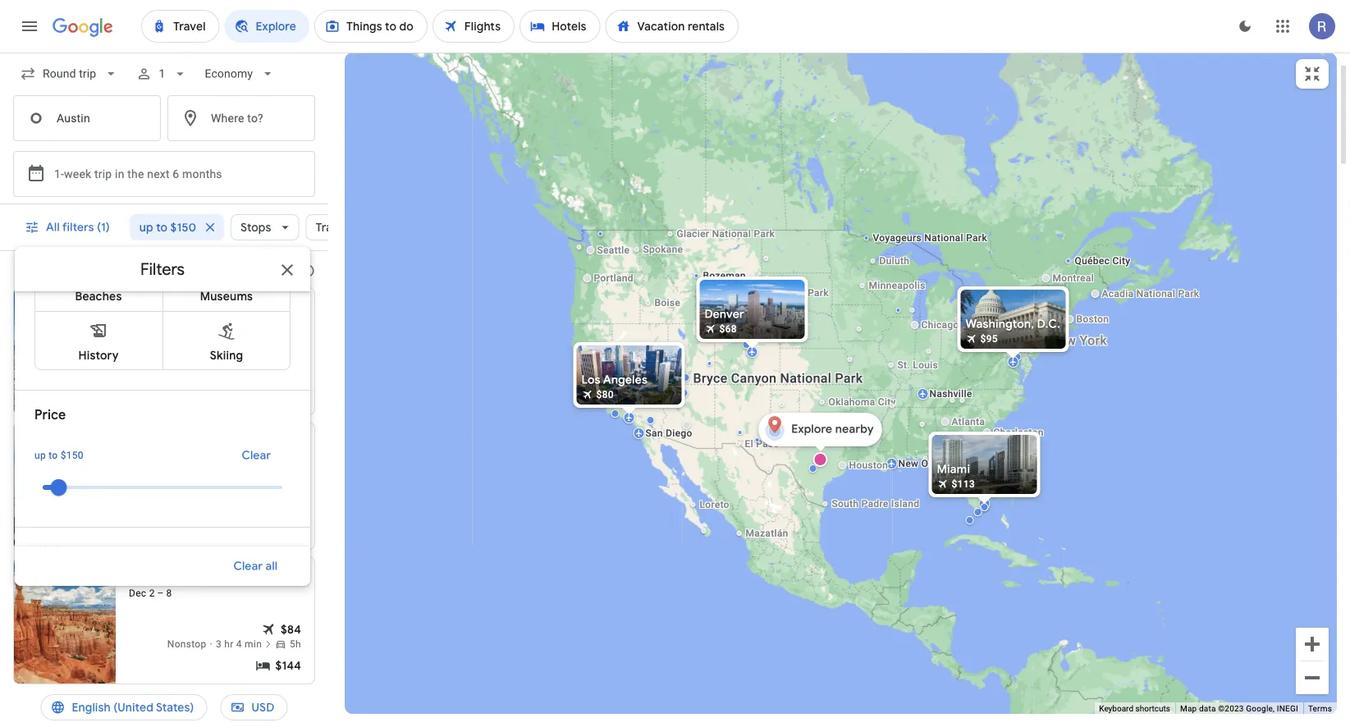 Task type: vqa. For each thing, say whether or not it's contained in the screenshot.
$68
yes



Task type: locate. For each thing, give the bounding box(es) containing it.
1 vertical spatial city
[[878, 396, 896, 408]]

0 vertical spatial san
[[596, 369, 614, 381]]

1 vertical spatial hr
[[224, 639, 234, 650]]

0 vertical spatial city
[[1112, 255, 1131, 267]]

0 horizontal spatial $68
[[281, 353, 301, 368]]

san up 80 us dollars text field
[[596, 369, 614, 381]]

0 vertical spatial $150
[[170, 220, 196, 235]]

results
[[263, 265, 295, 277]]

0 horizontal spatial bryce
[[129, 570, 165, 587]]

trip
[[94, 167, 112, 181]]

park down 164 us dollars text field
[[272, 570, 299, 587]]

0 horizontal spatial city
[[878, 396, 896, 408]]

canyon for bryce canyon national park dec 2 – 8
[[168, 570, 215, 587]]

bryce inside bryce canyon national park dec 2 – 8
[[129, 570, 165, 587]]

min for 4 – 11
[[284, 369, 301, 381]]

bozeman
[[703, 270, 746, 282]]

airlines
[[34, 544, 81, 561]]

84 US dollars text field
[[281, 621, 301, 638]]

beaches
[[75, 289, 122, 304]]

nonstop down skiing
[[201, 369, 240, 381]]

None text field
[[13, 95, 161, 141]]

english (united states) button
[[41, 688, 207, 727]]

bryce up the dec
[[129, 570, 165, 587]]

1 horizontal spatial hr
[[258, 369, 267, 381]]

san
[[596, 369, 614, 381], [646, 428, 663, 439]]

0 vertical spatial nonstop
[[201, 369, 240, 381]]

$68 up the '27'
[[281, 353, 301, 368]]

$150 up filters
[[170, 220, 196, 235]]

los
[[582, 373, 601, 387]]

1 horizontal spatial new
[[1049, 333, 1076, 348]]

national for voyageurs
[[924, 232, 963, 244]]

$164
[[276, 524, 301, 538]]

1 vertical spatial washington, d.c.
[[129, 705, 235, 721]]

clear left all
[[233, 559, 263, 574]]

clear down 2
[[242, 448, 271, 463]]

164 US dollars text field
[[276, 523, 301, 539]]

terms
[[1308, 704, 1332, 714]]

1 horizontal spatial washington,
[[966, 317, 1034, 332]]

city for québec city
[[1112, 255, 1131, 267]]

boise
[[655, 297, 680, 309]]

up right "(1)"
[[139, 220, 153, 235]]

hr right 2
[[258, 369, 267, 381]]

about these results
[[205, 265, 295, 277]]

denver for denver nov 4 – 11
[[129, 301, 173, 318]]

1 vertical spatial to
[[49, 450, 58, 461]]

1 horizontal spatial to
[[156, 220, 168, 235]]

113 US dollars text field
[[952, 479, 975, 490], [278, 487, 301, 503]]

new
[[1049, 333, 1076, 348], [898, 458, 919, 469]]

1 vertical spatial d.c.
[[209, 705, 235, 721]]

québec
[[1075, 255, 1110, 267]]

denver nov 4 – 11
[[129, 301, 178, 330]]

0 vertical spatial up to $150
[[139, 220, 196, 235]]

$113 inside map 'region'
[[952, 479, 975, 490]]

0 horizontal spatial to
[[49, 450, 58, 461]]

canyon for bryce canyon national park
[[731, 371, 777, 386]]

explore nearby
[[791, 422, 874, 437]]

louis
[[913, 359, 938, 371]]

all filters (1) button
[[15, 208, 123, 247]]

1 horizontal spatial up to $150
[[139, 220, 196, 235]]

bryce for bryce canyon national park
[[693, 371, 728, 386]]

0 horizontal spatial washington, d.c.
[[129, 705, 235, 721]]

95 US dollars text field
[[980, 333, 998, 345]]

0 horizontal spatial $150
[[61, 450, 84, 461]]

5 hours text field
[[290, 638, 301, 651]]

0 vertical spatial min
[[284, 369, 301, 381]]

(united
[[113, 700, 153, 715]]

denver up $68 text box on the right of the page
[[705, 307, 744, 322]]

seattle
[[597, 245, 630, 256]]

bryce down $68 text box on the right of the page
[[693, 371, 728, 386]]

d.c.
[[1037, 317, 1060, 332], [209, 705, 235, 721]]

(1)
[[97, 220, 110, 235]]

1 vertical spatial washington,
[[129, 705, 206, 721]]

0 horizontal spatial min
[[245, 639, 262, 650]]

st.
[[897, 359, 910, 371]]

to up filters
[[156, 220, 168, 235]]

$68 for 68 us dollars text field
[[281, 353, 301, 368]]

min down 68 us dollars text field
[[284, 369, 301, 381]]

1 horizontal spatial $68
[[719, 323, 737, 335]]

washington, d.c. inside map 'region'
[[966, 317, 1060, 332]]

1 vertical spatial san
[[646, 428, 663, 439]]

explore
[[791, 422, 832, 437]]

bryce inside map 'region'
[[693, 371, 728, 386]]

80 US dollars text field
[[596, 389, 614, 401]]

1 button
[[129, 54, 195, 94]]

atlanta
[[952, 416, 985, 428]]

$68 inside map 'region'
[[719, 323, 737, 335]]

up down the price on the left bottom of page
[[34, 450, 46, 461]]

park
[[754, 228, 775, 240], [966, 232, 987, 244], [808, 287, 829, 299], [1178, 288, 1199, 300], [835, 371, 863, 386], [272, 570, 299, 587]]

113 us dollars text field up $164
[[278, 487, 301, 503]]

min right the '4'
[[245, 639, 262, 650]]

denver up the 4 – 11
[[129, 301, 173, 318]]

1 vertical spatial $68
[[281, 353, 301, 368]]

1 horizontal spatial denver
[[705, 307, 744, 322]]

tahoe
[[643, 354, 671, 365]]

1 vertical spatial new
[[898, 458, 919, 469]]

city for oklahoma city
[[878, 396, 896, 408]]

113 us dollars text field down miami
[[952, 479, 975, 490]]

1 horizontal spatial min
[[284, 369, 301, 381]]

to down the price on the left bottom of page
[[49, 450, 58, 461]]

$113 down miami
[[952, 479, 975, 490]]

up to $150 up filters
[[139, 220, 196, 235]]

0 vertical spatial bryce
[[693, 371, 728, 386]]

change appearance image
[[1225, 7, 1265, 46]]

up
[[139, 220, 153, 235], [34, 450, 46, 461]]

up to $150
[[139, 220, 196, 235], [34, 450, 84, 461]]

$113 up $164
[[278, 488, 301, 502]]

1 horizontal spatial washington, d.c.
[[966, 317, 1060, 332]]

el
[[745, 438, 753, 450]]

0 horizontal spatial d.c.
[[209, 705, 235, 721]]

new for new york
[[1049, 333, 1076, 348]]

denver inside map 'region'
[[705, 307, 744, 322]]

denver
[[129, 301, 173, 318], [705, 307, 744, 322]]

canyon up 2 – 8
[[168, 570, 215, 587]]

0 vertical spatial up
[[139, 220, 153, 235]]

1 horizontal spatial city
[[1112, 255, 1131, 267]]

bryce canyon national park
[[693, 371, 863, 386]]

canyon
[[731, 371, 777, 386], [168, 570, 215, 587]]

park for yellowstone national park
[[808, 287, 829, 299]]

stops
[[241, 220, 271, 235]]

canyon inside bryce canyon national park dec 2 – 8
[[168, 570, 215, 587]]

$150 down the price on the left bottom of page
[[61, 450, 84, 461]]

$150
[[170, 220, 196, 235], [61, 450, 84, 461]]

Where to? text field
[[167, 95, 315, 141]]

new left orleans
[[898, 458, 919, 469]]

1 vertical spatial bryce
[[129, 570, 165, 587]]

0 horizontal spatial san
[[596, 369, 614, 381]]

1 vertical spatial up to $150
[[34, 450, 84, 461]]

clear for clear
[[242, 448, 271, 463]]

the
[[127, 167, 144, 181]]

san left diego
[[646, 428, 663, 439]]

1 vertical spatial canyon
[[168, 570, 215, 587]]

6
[[173, 167, 179, 181]]

states)
[[156, 700, 194, 715]]

washington, inside map 'region'
[[966, 317, 1034, 332]]

0 vertical spatial new
[[1049, 333, 1076, 348]]

canyon inside map 'region'
[[731, 371, 777, 386]]

washington, inside button
[[129, 705, 206, 721]]

0 vertical spatial washington,
[[966, 317, 1034, 332]]

1-week trip in the next 6 months button
[[13, 151, 315, 197]]

yellowstone
[[707, 287, 763, 299]]

to
[[156, 220, 168, 235], [49, 450, 58, 461]]

0 horizontal spatial up
[[34, 450, 46, 461]]

1-
[[54, 167, 64, 181]]

diego
[[666, 428, 692, 439]]

paso
[[756, 438, 779, 450]]

park left minneapolis
[[808, 287, 829, 299]]

min for national
[[245, 639, 262, 650]]

filters
[[62, 220, 94, 235]]

1 horizontal spatial d.c.
[[1037, 317, 1060, 332]]

denver inside denver nov 4 – 11
[[129, 301, 173, 318]]

san diego
[[646, 428, 692, 439]]

1 horizontal spatial canyon
[[731, 371, 777, 386]]

68 US dollars text field
[[281, 352, 301, 369]]

0 horizontal spatial washington,
[[129, 705, 206, 721]]

144 US dollars text field
[[275, 657, 301, 674]]

none text field inside filters form
[[13, 95, 161, 141]]

usd button
[[220, 688, 288, 727]]

1 horizontal spatial $113
[[952, 479, 975, 490]]

0 horizontal spatial denver
[[129, 301, 173, 318]]

oklahoma
[[829, 396, 875, 408]]

None field
[[13, 59, 126, 89], [198, 59, 282, 89], [13, 59, 126, 89], [198, 59, 282, 89]]

houston
[[849, 460, 888, 471]]

interests option group
[[34, 193, 291, 370]]

hr for national
[[224, 639, 234, 650]]

nonstop left 3
[[167, 639, 206, 650]]

1 vertical spatial min
[[245, 639, 262, 650]]

$68 down yellowstone on the top right
[[719, 323, 737, 335]]

0 horizontal spatial canyon
[[168, 570, 215, 587]]

1 horizontal spatial bryce
[[693, 371, 728, 386]]

0 vertical spatial d.c.
[[1037, 317, 1060, 332]]

0 vertical spatial clear
[[242, 448, 271, 463]]

$95
[[980, 333, 998, 345]]

canyon down $68 text box on the right of the page
[[731, 371, 777, 386]]

d.c. left usd
[[209, 705, 235, 721]]

$80
[[596, 389, 614, 401]]

0 vertical spatial canyon
[[731, 371, 777, 386]]

city right québec
[[1112, 255, 1131, 267]]

filters form
[[0, 53, 328, 204]]

1 vertical spatial clear
[[233, 559, 263, 574]]

0 horizontal spatial new
[[898, 458, 919, 469]]

park right the acadia
[[1178, 288, 1199, 300]]

hr left the '4'
[[224, 639, 234, 650]]

min
[[284, 369, 301, 381], [245, 639, 262, 650]]

clear
[[242, 448, 271, 463], [233, 559, 263, 574]]

to inside popup button
[[156, 220, 168, 235]]

chicago
[[921, 319, 959, 331]]

0 horizontal spatial hr
[[224, 639, 234, 650]]

voyageurs national park
[[873, 232, 987, 244]]

0 vertical spatial washington, d.c.
[[966, 317, 1060, 332]]

museums
[[200, 289, 253, 304]]

0 vertical spatial $68
[[719, 323, 737, 335]]

1 horizontal spatial san
[[646, 428, 663, 439]]

park up yellowstone national park
[[754, 228, 775, 240]]

68 US dollars text field
[[719, 323, 737, 335]]

city right oklahoma
[[878, 396, 896, 408]]

1 vertical spatial up
[[34, 450, 46, 461]]

miami
[[937, 462, 970, 477]]

loading results progress bar
[[0, 53, 1350, 56]]

new left the york
[[1049, 333, 1076, 348]]

d.c. up the new york
[[1037, 317, 1060, 332]]

1 vertical spatial nonstop
[[167, 639, 206, 650]]

city
[[1112, 255, 1131, 267], [878, 396, 896, 408]]

1 horizontal spatial up
[[139, 220, 153, 235]]

up to $150 down the price on the left bottom of page
[[34, 450, 84, 461]]

1 horizontal spatial 113 us dollars text field
[[952, 479, 975, 490]]

1 horizontal spatial $150
[[170, 220, 196, 235]]

0 vertical spatial hr
[[258, 369, 267, 381]]

$150 inside popup button
[[170, 220, 196, 235]]

clear button
[[222, 442, 291, 469]]

travel mode button
[[306, 208, 410, 247]]

shortcuts
[[1136, 704, 1170, 714]]

los angeles
[[582, 373, 648, 387]]

$84
[[281, 622, 301, 637]]

park right voyageurs
[[966, 232, 987, 244]]

0 vertical spatial to
[[156, 220, 168, 235]]

$143
[[276, 389, 301, 404]]

main menu image
[[20, 16, 39, 36]]



Task type: describe. For each thing, give the bounding box(es) containing it.
new orleans
[[898, 458, 957, 469]]

clear all
[[233, 559, 277, 574]]

glacier national park
[[677, 228, 775, 240]]

2
[[249, 369, 255, 381]]

in
[[115, 167, 124, 181]]

montreal
[[1053, 272, 1094, 284]]

close dialog image
[[277, 260, 297, 280]]

0 horizontal spatial up to $150
[[34, 450, 84, 461]]

acadia
[[1102, 288, 1134, 300]]

©2023
[[1218, 704, 1244, 714]]

all filters (1)
[[46, 220, 110, 235]]

san francisco
[[596, 369, 662, 381]]

dallas
[[836, 427, 865, 438]]

travel
[[316, 220, 348, 235]]

mazatlán
[[746, 528, 788, 539]]

about
[[205, 265, 233, 277]]

about these results image
[[288, 251, 327, 291]]

new for new orleans
[[898, 458, 919, 469]]

padre
[[862, 498, 889, 510]]

clear all button
[[214, 547, 297, 586]]

washington, d.c. button
[[13, 691, 315, 727]]

san for san diego
[[646, 428, 663, 439]]

4
[[236, 639, 242, 650]]

keyboard
[[1099, 704, 1133, 714]]

0 horizontal spatial 113 us dollars text field
[[278, 487, 301, 503]]

3
[[216, 639, 222, 650]]

glacier
[[677, 228, 709, 240]]

1-week trip in the next 6 months
[[54, 167, 222, 181]]

history
[[78, 348, 119, 363]]

san for san francisco
[[596, 369, 614, 381]]

explore nearby button
[[759, 413, 882, 460]]

oklahoma city
[[829, 396, 896, 408]]

island
[[891, 498, 919, 510]]

voyageurs
[[873, 232, 922, 244]]

nov
[[129, 318, 147, 330]]

new york
[[1049, 333, 1107, 348]]

english (united states)
[[72, 700, 194, 715]]

143 US dollars text field
[[276, 388, 301, 405]]

google,
[[1246, 704, 1275, 714]]

bryce canyon national park dec 2 – 8
[[129, 570, 299, 599]]

orleans
[[921, 458, 957, 469]]

park for glacier national park
[[754, 228, 775, 240]]

denver for denver
[[705, 307, 744, 322]]

dec
[[129, 588, 146, 599]]

park for voyageurs national park
[[966, 232, 987, 244]]

3 hr 4 min
[[216, 639, 262, 650]]

terms link
[[1308, 704, 1332, 714]]

detroit
[[964, 314, 995, 325]]

park for acadia national park
[[1178, 288, 1199, 300]]

loreto
[[700, 499, 730, 511]]

up to $150 inside popup button
[[139, 220, 196, 235]]

up to $150 button
[[129, 208, 224, 247]]

27
[[270, 369, 281, 381]]

months
[[182, 167, 222, 181]]

map
[[1180, 704, 1197, 714]]

duluth
[[879, 255, 910, 267]]

national inside bryce canyon national park dec 2 – 8
[[218, 570, 269, 587]]

spokane
[[643, 244, 683, 255]]

$144
[[275, 658, 301, 673]]

d.c. inside map 'region'
[[1037, 317, 1060, 332]]

washington, d.c. inside button
[[129, 705, 235, 721]]

all
[[46, 220, 60, 235]]

up inside "up to $150" popup button
[[139, 220, 153, 235]]

keyboard shortcuts button
[[1099, 703, 1170, 715]]

1 vertical spatial $150
[[61, 450, 84, 461]]

park up oklahoma
[[835, 371, 863, 386]]

data
[[1199, 704, 1216, 714]]

d.c. inside button
[[209, 705, 235, 721]]

bryce for bryce canyon national park dec 2 – 8
[[129, 570, 165, 587]]

4 – 11
[[150, 318, 178, 330]]

2 hr 27 min
[[249, 369, 301, 381]]

lake tahoe
[[618, 354, 671, 365]]

next
[[147, 167, 170, 181]]

national for glacier
[[712, 228, 751, 240]]

south padre island
[[832, 498, 919, 510]]

map data ©2023 google, inegi
[[1180, 704, 1298, 714]]

hr for 4 – 11
[[258, 369, 267, 381]]

nonstop for national
[[167, 639, 206, 650]]

travel mode
[[316, 220, 382, 235]]

filters
[[140, 259, 185, 279]]

view smaller map image
[[1303, 64, 1322, 84]]

minneapolis
[[869, 280, 925, 291]]

all
[[265, 559, 277, 574]]

$68 for $68 text box on the right of the page
[[719, 323, 737, 335]]

nashville
[[930, 388, 972, 400]]

clear for clear all
[[233, 559, 263, 574]]

stops button
[[231, 208, 299, 247]]

yellowstone national park
[[707, 287, 829, 299]]

mode
[[351, 220, 382, 235]]

english
[[72, 700, 111, 715]]

national for acadia
[[1136, 288, 1175, 300]]

national for yellowstone
[[766, 287, 805, 299]]

2 – 8
[[149, 588, 172, 599]]

charleston
[[994, 427, 1044, 438]]

st. louis
[[897, 359, 938, 371]]

inegi
[[1277, 704, 1298, 714]]

1
[[159, 67, 165, 80]]

price
[[34, 407, 66, 424]]

portland
[[594, 272, 633, 284]]

acadia national park
[[1102, 288, 1199, 300]]

nonstop for 4 – 11
[[201, 369, 240, 381]]

park inside bryce canyon national park dec 2 – 8
[[272, 570, 299, 587]]

map region
[[262, 0, 1350, 727]]

0 horizontal spatial $113
[[278, 488, 301, 502]]

québec city
[[1075, 255, 1131, 267]]

lake
[[618, 354, 640, 365]]



